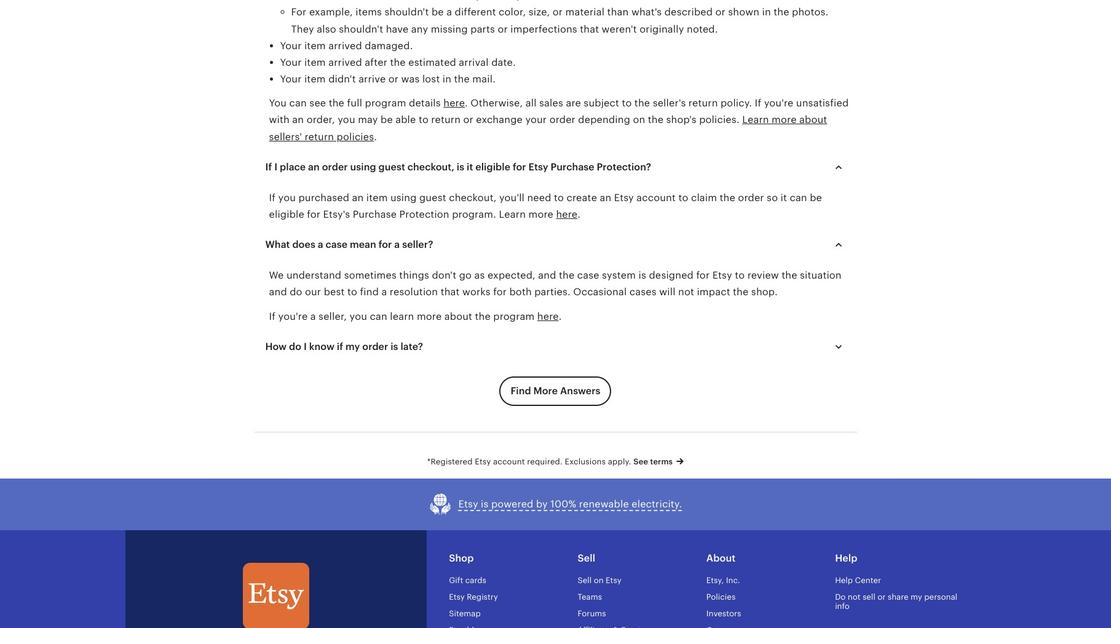 Task type: vqa. For each thing, say whether or not it's contained in the screenshot.
The Etsy'S Pick associated with the Chunky drop shoulder oversized sweater, wool sweater, cable knit sweater, handmade sweater, big sleeves sweater, knitted jumper, atuko image
no



Task type: describe. For each thing, give the bounding box(es) containing it.
0 vertical spatial return
[[689, 97, 718, 109]]

was
[[401, 73, 420, 85]]

here .
[[556, 209, 581, 220]]

the down damaged.
[[390, 57, 406, 68]]

1 vertical spatial account
[[493, 457, 525, 466]]

the down arrival
[[454, 73, 470, 85]]

how do i know if my order is late? button
[[254, 332, 857, 362]]

exclusions
[[565, 457, 606, 466]]

. otherwise, all sales are subject to the seller's return policy. if you're unsatisfied with an order, you may be able to return or exchange your order depending on the shop's policies.
[[269, 97, 849, 126]]

all
[[526, 97, 537, 109]]

using for item
[[391, 192, 417, 204]]

the left shop.
[[733, 286, 749, 298]]

investors link
[[707, 609, 742, 618]]

learn inside 'learn more about sellers' return policies'
[[743, 114, 769, 126]]

etsy inside if you purchased an item using guest checkout, you'll need to create an etsy account to claim the order so it can be eligible for etsy's purchase protection program. learn more
[[614, 192, 634, 204]]

if for if you're a seller, you can learn more about the program here .
[[269, 310, 276, 322]]

or right size,
[[553, 6, 563, 18]]

find
[[511, 385, 531, 397]]

for inside if you purchased an item using guest checkout, you'll need to create an etsy account to claim the order so it can be eligible for etsy's purchase protection program. learn more
[[307, 209, 321, 220]]

go
[[459, 270, 472, 281]]

designed
[[649, 270, 694, 281]]

shop
[[449, 552, 474, 564]]

*registered etsy account required. exclusions apply. see terms
[[427, 457, 673, 466]]

see
[[634, 457, 649, 466]]

3 your from the top
[[280, 73, 302, 85]]

. down parties.
[[559, 310, 562, 322]]

etsy inside etsy is powered by 100% renewable electricity. button
[[459, 499, 478, 510]]

that for weren't
[[580, 23, 599, 35]]

. inside . otherwise, all sales are subject to the seller's return policy. if you're unsatisfied with an order, you may be able to return or exchange your order depending on the shop's policies.
[[465, 97, 468, 109]]

find
[[360, 286, 379, 298]]

you're inside . otherwise, all sales are subject to the seller's return policy. if you're unsatisfied with an order, you may be able to return or exchange your order depending on the shop's policies.
[[764, 97, 794, 109]]

protection?
[[597, 161, 651, 173]]

1 vertical spatial about
[[445, 310, 473, 322]]

case inside we understand sometimes things don't go as expected, and the case system is designed for etsy to review the situation and do our best to find a resolution that works for both parties. occasional cases will not impact the shop.
[[578, 270, 600, 281]]

etsy registry link
[[449, 592, 498, 602]]

for down expected,
[[494, 286, 507, 298]]

the down works
[[475, 310, 491, 322]]

if for if you purchased an item using guest checkout, you'll need to create an etsy account to claim the order so it can be eligible for etsy's purchase protection program. learn more
[[269, 192, 276, 204]]

to left claim
[[679, 192, 689, 204]]

is inside dropdown button
[[457, 161, 465, 173]]

both
[[510, 286, 532, 298]]

if you purchased an item using guest checkout, you'll need to create an etsy account to claim the order so it can be eligible for etsy's purchase protection program. learn more
[[269, 192, 823, 220]]

order inside . otherwise, all sales are subject to the seller's return policy. if you're unsatisfied with an order, you may be able to return or exchange your order depending on the shop's policies.
[[550, 114, 576, 126]]

claim
[[691, 192, 717, 204]]

help center link
[[836, 576, 882, 585]]

to right subject
[[622, 97, 632, 109]]

missing
[[431, 23, 468, 35]]

shop's
[[667, 114, 697, 126]]

eligible inside dropdown button
[[476, 161, 511, 173]]

policies
[[337, 131, 374, 143]]

need
[[527, 192, 552, 204]]

they
[[291, 23, 314, 35]]

forums link
[[578, 609, 606, 618]]

eligible inside if you purchased an item using guest checkout, you'll need to create an etsy account to claim the order so it can be eligible for etsy's purchase protection program. learn more
[[269, 209, 304, 220]]

shop.
[[752, 286, 778, 298]]

have
[[386, 23, 409, 35]]

sell for sell
[[578, 552, 596, 564]]

learn more about sellers' return policies link
[[269, 114, 828, 143]]

you
[[269, 97, 287, 109]]

a left seller,
[[311, 310, 316, 322]]

an right purchased
[[352, 192, 364, 204]]

originally
[[640, 23, 684, 35]]

share
[[888, 592, 909, 602]]

learn more about sellers' return policies
[[269, 114, 828, 143]]

you can see the full program details here
[[269, 97, 465, 109]]

weren't
[[602, 23, 637, 35]]

1 vertical spatial you're
[[278, 310, 308, 322]]

1 vertical spatial on
[[594, 576, 604, 585]]

cases
[[630, 286, 657, 298]]

color,
[[499, 6, 526, 18]]

is inside we understand sometimes things don't go as expected, and the case system is designed for etsy to review the situation and do our best to find a resolution that works for both parties. occasional cases will not impact the shop.
[[639, 270, 647, 281]]

. down may
[[374, 131, 377, 143]]

order,
[[307, 114, 335, 126]]

or left shown
[[716, 6, 726, 18]]

etsy down gift
[[449, 592, 465, 602]]

order inside dropdown button
[[322, 161, 348, 173]]

lost
[[423, 73, 440, 85]]

be inside for example, items shouldn't be a different color, size, or material than what's described or shown in the photos. they also shouldn't have any missing parts or imperfections that weren't originally noted. your item arrived damaged. your item arrived after the estimated arrival date. your item didn't arrive or was lost in the mail.
[[432, 6, 444, 18]]

etsy inside the if i place an order using guest checkout, is it eligible for etsy purchase protection? dropdown button
[[529, 161, 549, 173]]

didn't
[[329, 73, 356, 85]]

powered
[[492, 499, 534, 510]]

a right does on the left top
[[318, 239, 323, 251]]

0 horizontal spatial in
[[443, 73, 452, 85]]

are
[[566, 97, 581, 109]]

my for share
[[911, 592, 923, 602]]

0 vertical spatial here link
[[444, 97, 465, 109]]

expected,
[[488, 270, 536, 281]]

find more answers
[[511, 385, 601, 397]]

forums
[[578, 609, 606, 618]]

policies.
[[700, 114, 740, 126]]

order inside dropdown button
[[363, 341, 388, 352]]

for up impact
[[697, 270, 710, 281]]

etsy right *registered
[[475, 457, 491, 466]]

as
[[475, 270, 485, 281]]

an inside the if i place an order using guest checkout, is it eligible for etsy purchase protection? dropdown button
[[308, 161, 320, 173]]

don't
[[432, 270, 457, 281]]

an inside . otherwise, all sales are subject to the seller's return policy. if you're unsatisfied with an order, you may be able to return or exchange your order depending on the shop's policies.
[[292, 114, 304, 126]]

be inside . otherwise, all sales are subject to the seller's return policy. if you're unsatisfied with an order, you may be able to return or exchange your order depending on the shop's policies.
[[381, 114, 393, 126]]

purchase inside if you purchased an item using guest checkout, you'll need to create an etsy account to claim the order so it can be eligible for etsy's purchase protection program. learn more
[[353, 209, 397, 220]]

to left review
[[735, 270, 745, 281]]

see
[[310, 97, 326, 109]]

a inside for example, items shouldn't be a different color, size, or material than what's described or shown in the photos. they also shouldn't have any missing parts or imperfections that weren't originally noted. your item arrived damaged. your item arrived after the estimated arrival date. your item didn't arrive or was lost in the mail.
[[447, 6, 452, 18]]

see terms link
[[634, 454, 684, 468]]

registry
[[467, 592, 498, 602]]

shown
[[729, 6, 760, 18]]

inc.
[[726, 576, 740, 585]]

renewable
[[579, 499, 629, 510]]

help for help center
[[836, 576, 853, 585]]

an right the create
[[600, 192, 612, 204]]

damaged.
[[365, 40, 413, 51]]

the left full
[[329, 97, 345, 109]]

review
[[748, 270, 779, 281]]

material
[[566, 6, 605, 18]]

do not sell or share my personal info link
[[836, 592, 958, 611]]

etsy inside we understand sometimes things don't go as expected, and the case system is designed for etsy to review the situation and do our best to find a resolution that works for both parties. occasional cases will not impact the shop.
[[713, 270, 733, 281]]

guest for order
[[379, 161, 405, 173]]

investors
[[707, 609, 742, 618]]

purchase inside dropdown button
[[551, 161, 595, 173]]

the up parties.
[[559, 270, 575, 281]]

more inside 'learn more about sellers' return policies'
[[772, 114, 797, 126]]

situation
[[800, 270, 842, 281]]

a inside we understand sometimes things don't go as expected, and the case system is designed for etsy to review the situation and do our best to find a resolution that works for both parties. occasional cases will not impact the shop.
[[382, 286, 387, 298]]

the right review
[[782, 270, 798, 281]]

full
[[347, 97, 362, 109]]

what's
[[632, 6, 662, 18]]

arrival
[[459, 57, 489, 68]]

mail.
[[473, 73, 496, 85]]

do not sell or share my personal info
[[836, 592, 958, 611]]

help for help
[[836, 552, 858, 564]]

you inside . otherwise, all sales are subject to the seller's return policy. if you're unsatisfied with an order, you may be able to return or exchange your order depending on the shop's policies.
[[338, 114, 355, 126]]

about
[[707, 552, 736, 564]]

items
[[356, 6, 382, 18]]

not inside we understand sometimes things don't go as expected, and the case system is designed for etsy to review the situation and do our best to find a resolution that works for both parties. occasional cases will not impact the shop.
[[679, 286, 695, 298]]

*registered
[[427, 457, 473, 466]]

understand
[[287, 270, 342, 281]]

you'll
[[500, 192, 525, 204]]

help center
[[836, 576, 882, 585]]

it inside if you purchased an item using guest checkout, you'll need to create an etsy account to claim the order so it can be eligible for etsy's purchase protection program. learn more
[[781, 192, 787, 204]]

impact
[[697, 286, 731, 298]]

what does a case mean for a seller?
[[265, 239, 433, 251]]

if inside . otherwise, all sales are subject to the seller's return policy. if you're unsatisfied with an order, you may be able to return or exchange your order depending on the shop's policies.
[[755, 97, 762, 109]]

or inside do not sell or share my personal info
[[878, 592, 886, 602]]

seller?
[[402, 239, 433, 251]]

noted.
[[687, 23, 718, 35]]



Task type: locate. For each thing, give the bounding box(es) containing it.
is left late?
[[391, 341, 398, 352]]

case inside dropdown button
[[326, 239, 348, 251]]

0 horizontal spatial about
[[445, 310, 473, 322]]

be right may
[[381, 114, 393, 126]]

learn inside if you purchased an item using guest checkout, you'll need to create an etsy account to claim the order so it can be eligible for etsy's purchase protection program. learn more
[[499, 209, 526, 220]]

an right place
[[308, 161, 320, 173]]

0 horizontal spatial on
[[594, 576, 604, 585]]

my right if
[[346, 341, 360, 352]]

not inside do not sell or share my personal info
[[848, 592, 861, 602]]

for example, items shouldn't be a different color, size, or material than what's described or shown in the photos. they also shouldn't have any missing parts or imperfections that weren't originally noted. your item arrived damaged. your item arrived after the estimated arrival date. your item didn't arrive or was lost in the mail.
[[280, 6, 829, 85]]

0 horizontal spatial guest
[[379, 161, 405, 173]]

or inside . otherwise, all sales are subject to the seller's return policy. if you're unsatisfied with an order, you may be able to return or exchange your order depending on the shop's policies.
[[464, 114, 474, 126]]

depending
[[579, 114, 631, 126]]

the down 'seller's'
[[648, 114, 664, 126]]

0 vertical spatial about
[[800, 114, 828, 126]]

etsy is powered by 100% renewable electricity. button
[[429, 493, 683, 515]]

1 vertical spatial return
[[431, 114, 461, 126]]

1 vertical spatial be
[[381, 114, 393, 126]]

1 horizontal spatial in
[[763, 6, 771, 18]]

it up program.
[[467, 161, 473, 173]]

about down unsatisfied
[[800, 114, 828, 126]]

0 vertical spatial my
[[346, 341, 360, 352]]

etsy up "forums" link at the bottom right
[[606, 576, 622, 585]]

on inside . otherwise, all sales are subject to the seller's return policy. if you're unsatisfied with an order, you may be able to return or exchange your order depending on the shop's policies.
[[633, 114, 646, 126]]

more
[[772, 114, 797, 126], [529, 209, 554, 220], [417, 310, 442, 322]]

not right do
[[848, 592, 861, 602]]

2 vertical spatial be
[[810, 192, 823, 204]]

do inside we understand sometimes things don't go as expected, and the case system is designed for etsy to review the situation and do our best to find a resolution that works for both parties. occasional cases will not impact the shop.
[[290, 286, 302, 298]]

if left place
[[265, 161, 272, 173]]

1 vertical spatial more
[[529, 209, 554, 220]]

it inside dropdown button
[[467, 161, 473, 173]]

0 vertical spatial do
[[290, 286, 302, 298]]

photos.
[[792, 6, 829, 18]]

that
[[580, 23, 599, 35], [441, 286, 460, 298]]

account inside if you purchased an item using guest checkout, you'll need to create an etsy account to claim the order so it can be eligible for etsy's purchase protection program. learn more
[[637, 192, 676, 204]]

can
[[289, 97, 307, 109], [790, 192, 808, 204], [370, 310, 387, 322]]

1 vertical spatial shouldn't
[[339, 23, 383, 35]]

account
[[637, 192, 676, 204], [493, 457, 525, 466]]

eligible up what
[[269, 209, 304, 220]]

do inside dropdown button
[[289, 341, 302, 352]]

sell up teams
[[578, 576, 592, 585]]

for down purchased
[[307, 209, 321, 220]]

required.
[[527, 457, 563, 466]]

checkout, inside if you purchased an item using guest checkout, you'll need to create an etsy account to claim the order so it can be eligible for etsy's purchase protection program. learn more
[[449, 192, 497, 204]]

1 horizontal spatial not
[[848, 592, 861, 602]]

1 arrived from the top
[[329, 40, 362, 51]]

to left find
[[348, 286, 357, 298]]

sell up sell on etsy link
[[578, 552, 596, 564]]

program.
[[452, 209, 497, 220]]

here link for here .
[[556, 209, 578, 220]]

1 vertical spatial arrived
[[329, 57, 362, 68]]

1 horizontal spatial return
[[431, 114, 461, 126]]

the inside if you purchased an item using guest checkout, you'll need to create an etsy account to claim the order so it can be eligible for etsy's purchase protection program. learn more
[[720, 192, 736, 204]]

0 horizontal spatial and
[[269, 286, 287, 298]]

here link right details
[[444, 97, 465, 109]]

0 vertical spatial i
[[275, 161, 278, 173]]

etsy up need
[[529, 161, 549, 173]]

0 vertical spatial here
[[444, 97, 465, 109]]

0 vertical spatial eligible
[[476, 161, 511, 173]]

1 vertical spatial purchase
[[353, 209, 397, 220]]

here link
[[444, 97, 465, 109], [556, 209, 578, 220], [538, 310, 559, 322]]

order
[[550, 114, 576, 126], [322, 161, 348, 173], [738, 192, 765, 204], [363, 341, 388, 352]]

or left was
[[389, 73, 399, 85]]

item
[[304, 40, 326, 51], [304, 57, 326, 68], [304, 73, 326, 85], [366, 192, 388, 204]]

1 horizontal spatial on
[[633, 114, 646, 126]]

do right how at bottom left
[[289, 341, 302, 352]]

2 horizontal spatial be
[[810, 192, 823, 204]]

i inside dropdown button
[[304, 341, 307, 352]]

program down both
[[494, 310, 535, 322]]

answers
[[560, 385, 601, 397]]

that down don't
[[441, 286, 460, 298]]

2 vertical spatial can
[[370, 310, 387, 322]]

my inside dropdown button
[[346, 341, 360, 352]]

i left place
[[275, 161, 278, 173]]

0 horizontal spatial shouldn't
[[339, 23, 383, 35]]

guest down able
[[379, 161, 405, 173]]

info
[[836, 602, 850, 611]]

the
[[774, 6, 790, 18], [390, 57, 406, 68], [454, 73, 470, 85], [329, 97, 345, 109], [635, 97, 650, 109], [648, 114, 664, 126], [720, 192, 736, 204], [559, 270, 575, 281], [782, 270, 798, 281], [733, 286, 749, 298], [475, 310, 491, 322]]

a left seller?
[[395, 239, 400, 251]]

using for order
[[350, 161, 376, 173]]

works
[[463, 286, 491, 298]]

find more answers link
[[500, 376, 612, 406]]

0 vertical spatial sell
[[578, 552, 596, 564]]

about
[[800, 114, 828, 126], [445, 310, 473, 322]]

0 vertical spatial shouldn't
[[385, 6, 429, 18]]

1 help from the top
[[836, 552, 858, 564]]

0 vertical spatial program
[[365, 97, 406, 109]]

checkout,
[[408, 161, 455, 173], [449, 192, 497, 204]]

to up here .
[[554, 192, 564, 204]]

we
[[269, 270, 284, 281]]

0 vertical spatial arrived
[[329, 40, 362, 51]]

sell on etsy
[[578, 576, 622, 585]]

help up do
[[836, 576, 853, 585]]

can left see
[[289, 97, 307, 109]]

2 horizontal spatial can
[[790, 192, 808, 204]]

sitemap link
[[449, 609, 481, 618]]

1 vertical spatial learn
[[499, 209, 526, 220]]

place
[[280, 161, 306, 173]]

0 horizontal spatial not
[[679, 286, 695, 298]]

you're down "our"
[[278, 310, 308, 322]]

that inside for example, items shouldn't be a different color, size, or material than what's described or shown in the photos. they also shouldn't have any missing parts or imperfections that weren't originally noted. your item arrived damaged. your item arrived after the estimated arrival date. your item didn't arrive or was lost in the mail.
[[580, 23, 599, 35]]

gift
[[449, 576, 463, 585]]

arrived
[[329, 40, 362, 51], [329, 57, 362, 68]]

here link for if you're a seller, you can learn more about the program here .
[[538, 310, 559, 322]]

is inside dropdown button
[[391, 341, 398, 352]]

2 arrived from the top
[[329, 57, 362, 68]]

etsy is powered by 100% renewable electricity.
[[459, 499, 683, 510]]

2 horizontal spatial return
[[689, 97, 718, 109]]

0 vertical spatial in
[[763, 6, 771, 18]]

is
[[457, 161, 465, 173], [639, 270, 647, 281], [391, 341, 398, 352], [481, 499, 489, 510]]

if for if i place an order using guest checkout, is it eligible for etsy purchase protection?
[[265, 161, 272, 173]]

1 horizontal spatial case
[[578, 270, 600, 281]]

teams
[[578, 592, 602, 602]]

checkout, up program.
[[449, 192, 497, 204]]

program up may
[[365, 97, 406, 109]]

apply.
[[608, 457, 632, 466]]

1 horizontal spatial and
[[538, 270, 557, 281]]

account left required.
[[493, 457, 525, 466]]

0 vertical spatial and
[[538, 270, 557, 281]]

return up policies. on the top right
[[689, 97, 718, 109]]

after
[[365, 57, 388, 68]]

or left exchange
[[464, 114, 474, 126]]

with
[[269, 114, 290, 126]]

electricity.
[[632, 499, 683, 510]]

what does a case mean for a seller? button
[[254, 230, 857, 260]]

eligible up you'll
[[476, 161, 511, 173]]

occasional
[[574, 286, 627, 298]]

on up teams
[[594, 576, 604, 585]]

shouldn't down the items
[[339, 23, 383, 35]]

0 vertical spatial your
[[280, 40, 302, 51]]

that for works
[[441, 286, 460, 298]]

you right seller,
[[350, 310, 367, 322]]

1 horizontal spatial can
[[370, 310, 387, 322]]

2 your from the top
[[280, 57, 302, 68]]

be inside if you purchased an item using guest checkout, you'll need to create an etsy account to claim the order so it can be eligible for etsy's purchase protection program. learn more
[[810, 192, 823, 204]]

1 vertical spatial here
[[556, 209, 578, 220]]

0 horizontal spatial more
[[417, 310, 442, 322]]

is up program.
[[457, 161, 465, 173]]

0 vertical spatial it
[[467, 161, 473, 173]]

do left "our"
[[290, 286, 302, 298]]

arrive
[[359, 73, 386, 85]]

guest
[[379, 161, 405, 173], [420, 192, 447, 204]]

1 vertical spatial your
[[280, 57, 302, 68]]

best
[[324, 286, 345, 298]]

if
[[755, 97, 762, 109], [265, 161, 272, 173], [269, 192, 276, 204], [269, 310, 276, 322]]

1 horizontal spatial about
[[800, 114, 828, 126]]

know
[[309, 341, 335, 352]]

0 vertical spatial account
[[637, 192, 676, 204]]

using up protection
[[391, 192, 417, 204]]

0 horizontal spatial return
[[305, 131, 334, 143]]

arrived up didn't in the left top of the page
[[329, 57, 362, 68]]

policies
[[707, 592, 736, 602]]

checkout, for is
[[408, 161, 455, 173]]

purchase up the create
[[551, 161, 595, 173]]

0 vertical spatial that
[[580, 23, 599, 35]]

1 vertical spatial eligible
[[269, 209, 304, 220]]

a
[[447, 6, 452, 18], [318, 239, 323, 251], [395, 239, 400, 251], [382, 286, 387, 298], [311, 310, 316, 322]]

using
[[350, 161, 376, 173], [391, 192, 417, 204]]

1 horizontal spatial you're
[[764, 97, 794, 109]]

for right mean in the top left of the page
[[379, 239, 392, 251]]

1 horizontal spatial program
[[494, 310, 535, 322]]

checkout, inside dropdown button
[[408, 161, 455, 173]]

if inside if you purchased an item using guest checkout, you'll need to create an etsy account to claim the order so it can be eligible for etsy's purchase protection program. learn more
[[269, 192, 276, 204]]

sell for sell on etsy
[[578, 576, 592, 585]]

return down order,
[[305, 131, 334, 143]]

my for if
[[346, 341, 360, 352]]

order right if
[[363, 341, 388, 352]]

0 horizontal spatial you're
[[278, 310, 308, 322]]

your
[[280, 40, 302, 51], [280, 57, 302, 68], [280, 73, 302, 85]]

1 vertical spatial not
[[848, 592, 861, 602]]

2 vertical spatial return
[[305, 131, 334, 143]]

1 vertical spatial i
[[304, 341, 307, 352]]

gift cards link
[[449, 576, 487, 585]]

mean
[[350, 239, 376, 251]]

you inside if you purchased an item using guest checkout, you'll need to create an etsy account to claim the order so it can be eligible for etsy's purchase protection program. learn more
[[278, 192, 296, 204]]

details
[[409, 97, 441, 109]]

shouldn't up have
[[385, 6, 429, 18]]

how
[[265, 341, 287, 352]]

2 vertical spatial here
[[538, 310, 559, 322]]

0 vertical spatial using
[[350, 161, 376, 173]]

i inside dropdown button
[[275, 161, 278, 173]]

here right details
[[444, 97, 465, 109]]

parts
[[471, 23, 495, 35]]

guest for item
[[420, 192, 447, 204]]

the left 'seller's'
[[635, 97, 650, 109]]

can right so
[[790, 192, 808, 204]]

not
[[679, 286, 695, 298], [848, 592, 861, 602]]

policy.
[[721, 97, 753, 109]]

. down the create
[[578, 209, 581, 220]]

1 your from the top
[[280, 40, 302, 51]]

you down full
[[338, 114, 355, 126]]

shouldn't
[[385, 6, 429, 18], [339, 23, 383, 35]]

1 vertical spatial do
[[289, 341, 302, 352]]

1 horizontal spatial that
[[580, 23, 599, 35]]

about down works
[[445, 310, 473, 322]]

1 horizontal spatial using
[[391, 192, 417, 204]]

sell on etsy link
[[578, 576, 622, 585]]

1 horizontal spatial more
[[529, 209, 554, 220]]

and up parties.
[[538, 270, 557, 281]]

estimated
[[409, 57, 456, 68]]

seller,
[[319, 310, 347, 322]]

1 horizontal spatial learn
[[743, 114, 769, 126]]

0 vertical spatial you're
[[764, 97, 794, 109]]

if up what
[[269, 192, 276, 204]]

an right with
[[292, 114, 304, 126]]

exchange
[[476, 114, 523, 126]]

0 horizontal spatial using
[[350, 161, 376, 173]]

more right learn
[[417, 310, 442, 322]]

our
[[305, 286, 321, 298]]

1 vertical spatial my
[[911, 592, 923, 602]]

if right policy.
[[755, 97, 762, 109]]

may
[[358, 114, 378, 126]]

2 vertical spatial you
[[350, 310, 367, 322]]

or down the "color,"
[[498, 23, 508, 35]]

sell
[[863, 592, 876, 602]]

0 horizontal spatial program
[[365, 97, 406, 109]]

size,
[[529, 6, 550, 18]]

using down policies
[[350, 161, 376, 173]]

here down the create
[[556, 209, 578, 220]]

return
[[689, 97, 718, 109], [431, 114, 461, 126], [305, 131, 334, 143]]

1 vertical spatial in
[[443, 73, 452, 85]]

2 horizontal spatial more
[[772, 114, 797, 126]]

example,
[[309, 6, 353, 18]]

0 vertical spatial case
[[326, 239, 348, 251]]

able
[[396, 114, 416, 126]]

so
[[767, 192, 778, 204]]

learn down policy.
[[743, 114, 769, 126]]

case left mean in the top left of the page
[[326, 239, 348, 251]]

more down need
[[529, 209, 554, 220]]

parties.
[[535, 286, 571, 298]]

0 vertical spatial checkout,
[[408, 161, 455, 173]]

guest inside dropdown button
[[379, 161, 405, 173]]

checkout, for you'll
[[449, 192, 497, 204]]

2 vertical spatial your
[[280, 73, 302, 85]]

item inside if you purchased an item using guest checkout, you'll need to create an etsy account to claim the order so it can be eligible for etsy's purchase protection program. learn more
[[366, 192, 388, 204]]

it
[[467, 161, 473, 173], [781, 192, 787, 204]]

0 horizontal spatial learn
[[499, 209, 526, 220]]

1 horizontal spatial it
[[781, 192, 787, 204]]

here link down the create
[[556, 209, 578, 220]]

a right find
[[382, 286, 387, 298]]

. left otherwise,
[[465, 97, 468, 109]]

2 help from the top
[[836, 576, 853, 585]]

0 vertical spatial guest
[[379, 161, 405, 173]]

1 horizontal spatial i
[[304, 341, 307, 352]]

for inside "what does a case mean for a seller?" dropdown button
[[379, 239, 392, 251]]

guest inside if you purchased an item using guest checkout, you'll need to create an etsy account to claim the order so it can be eligible for etsy's purchase protection program. learn more
[[420, 192, 447, 204]]

can inside if you purchased an item using guest checkout, you'll need to create an etsy account to claim the order so it can be eligible for etsy's purchase protection program. learn more
[[790, 192, 808, 204]]

order inside if you purchased an item using guest checkout, you'll need to create an etsy account to claim the order so it can be eligible for etsy's purchase protection program. learn more
[[738, 192, 765, 204]]

0 vertical spatial help
[[836, 552, 858, 564]]

etsy down "protection?"
[[614, 192, 634, 204]]

and down we
[[269, 286, 287, 298]]

0 horizontal spatial purchase
[[353, 209, 397, 220]]

1 vertical spatial checkout,
[[449, 192, 497, 204]]

more inside if you purchased an item using guest checkout, you'll need to create an etsy account to claim the order so it can be eligible for etsy's purchase protection program. learn more
[[529, 209, 554, 220]]

etsy left powered
[[459, 499, 478, 510]]

in right shown
[[763, 6, 771, 18]]

1 vertical spatial can
[[790, 192, 808, 204]]

that down material
[[580, 23, 599, 35]]

you
[[338, 114, 355, 126], [278, 192, 296, 204], [350, 310, 367, 322]]

my inside do not sell or share my personal info
[[911, 592, 923, 602]]

you down place
[[278, 192, 296, 204]]

0 vertical spatial you
[[338, 114, 355, 126]]

1 vertical spatial guest
[[420, 192, 447, 204]]

1 vertical spatial sell
[[578, 576, 592, 585]]

is left powered
[[481, 499, 489, 510]]

help
[[836, 552, 858, 564], [836, 576, 853, 585]]

2 sell from the top
[[578, 576, 592, 585]]

for inside the if i place an order using guest checkout, is it eligible for etsy purchase protection? dropdown button
[[513, 161, 526, 173]]

0 horizontal spatial account
[[493, 457, 525, 466]]

if inside dropdown button
[[265, 161, 272, 173]]

arrived down the also
[[329, 40, 362, 51]]

you're right policy.
[[764, 97, 794, 109]]

etsy, inc. link
[[707, 576, 740, 585]]

more
[[534, 385, 558, 397]]

return inside 'learn more about sellers' return policies'
[[305, 131, 334, 143]]

using inside the if i place an order using guest checkout, is it eligible for etsy purchase protection? dropdown button
[[350, 161, 376, 173]]

that inside we understand sometimes things don't go as expected, and the case system is designed for etsy to review the situation and do our best to find a resolution that works for both parties. occasional cases will not impact the shop.
[[441, 286, 460, 298]]

order up purchased
[[322, 161, 348, 173]]

to down details
[[419, 114, 429, 126]]

2 vertical spatial here link
[[538, 310, 559, 322]]

purchase up mean in the top left of the page
[[353, 209, 397, 220]]

0 vertical spatial can
[[289, 97, 307, 109]]

my right share
[[911, 592, 923, 602]]

in right lost
[[443, 73, 452, 85]]

1 vertical spatial case
[[578, 270, 600, 281]]

1 horizontal spatial guest
[[420, 192, 447, 204]]

1 vertical spatial you
[[278, 192, 296, 204]]

1 vertical spatial here link
[[556, 209, 578, 220]]

for
[[513, 161, 526, 173], [307, 209, 321, 220], [379, 239, 392, 251], [697, 270, 710, 281], [494, 286, 507, 298]]

checkout, up protection
[[408, 161, 455, 173]]

0 horizontal spatial can
[[289, 97, 307, 109]]

order down 'are' at the top right
[[550, 114, 576, 126]]

return down details
[[431, 114, 461, 126]]

0 vertical spatial not
[[679, 286, 695, 298]]

about inside 'learn more about sellers' return policies'
[[800, 114, 828, 126]]

1 vertical spatial help
[[836, 576, 853, 585]]

1 sell from the top
[[578, 552, 596, 564]]

the right claim
[[720, 192, 736, 204]]

the left photos.
[[774, 6, 790, 18]]

if i place an order using guest checkout, is it eligible for etsy purchase protection?
[[265, 161, 651, 173]]

0 vertical spatial learn
[[743, 114, 769, 126]]

1 vertical spatial and
[[269, 286, 287, 298]]

is inside button
[[481, 499, 489, 510]]

to
[[622, 97, 632, 109], [419, 114, 429, 126], [554, 192, 564, 204], [679, 192, 689, 204], [735, 270, 745, 281], [348, 286, 357, 298]]

100%
[[551, 499, 577, 510]]

what
[[265, 239, 290, 251]]

using inside if you purchased an item using guest checkout, you'll need to create an etsy account to claim the order so it can be eligible for etsy's purchase protection program. learn more
[[391, 192, 417, 204]]

here link down parties.
[[538, 310, 559, 322]]

it right so
[[781, 192, 787, 204]]

cards
[[466, 576, 487, 585]]

0 vertical spatial on
[[633, 114, 646, 126]]

0 horizontal spatial i
[[275, 161, 278, 173]]

0 horizontal spatial that
[[441, 286, 460, 298]]

sometimes
[[344, 270, 397, 281]]

etsy
[[529, 161, 549, 173], [614, 192, 634, 204], [713, 270, 733, 281], [475, 457, 491, 466], [459, 499, 478, 510], [606, 576, 622, 585], [449, 592, 465, 602]]



